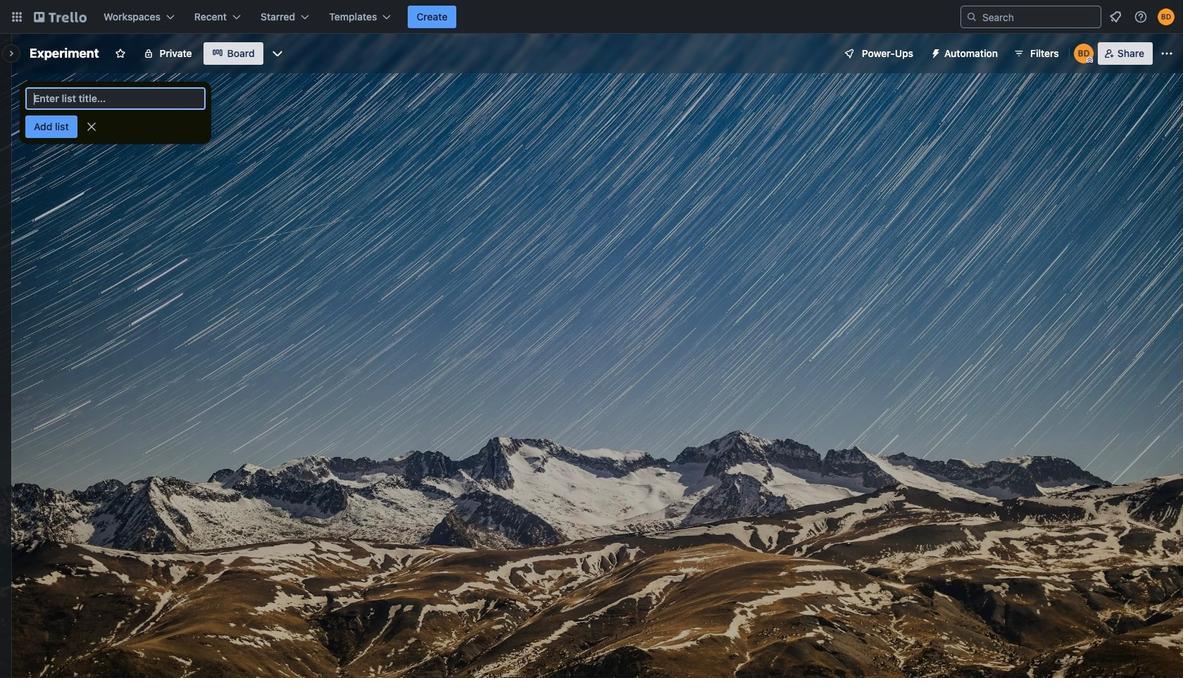 Task type: locate. For each thing, give the bounding box(es) containing it.
cancel list editing image
[[84, 120, 98, 134]]

show menu image
[[1160, 46, 1174, 61]]

0 vertical spatial barb dwyer (barbdwyer3) image
[[1158, 8, 1175, 25]]

barb dwyer (barbdwyer3) image down search field
[[1074, 44, 1094, 63]]

barb dwyer (barbdwyer3) image
[[1158, 8, 1175, 25], [1074, 44, 1094, 63]]

Enter list title… text field
[[25, 87, 206, 110]]

this member is an admin of this board. image
[[1087, 57, 1093, 63]]

search image
[[966, 11, 978, 23]]

barb dwyer (barbdwyer3) image right open information menu icon
[[1158, 8, 1175, 25]]

0 horizontal spatial barb dwyer (barbdwyer3) image
[[1074, 44, 1094, 63]]

Search field
[[978, 7, 1101, 27]]



Task type: describe. For each thing, give the bounding box(es) containing it.
1 horizontal spatial barb dwyer (barbdwyer3) image
[[1158, 8, 1175, 25]]

customize views image
[[270, 46, 284, 61]]

star or unstar board image
[[115, 48, 126, 59]]

sm image
[[925, 42, 945, 62]]

Board name text field
[[23, 42, 106, 65]]

0 notifications image
[[1107, 8, 1124, 25]]

1 vertical spatial barb dwyer (barbdwyer3) image
[[1074, 44, 1094, 63]]

open information menu image
[[1134, 10, 1148, 24]]

primary element
[[0, 0, 1183, 34]]

back to home image
[[34, 6, 87, 28]]



Task type: vqa. For each thing, say whether or not it's contained in the screenshot.
Barb Dwyer (barbdwyer3) 'icon'
yes



